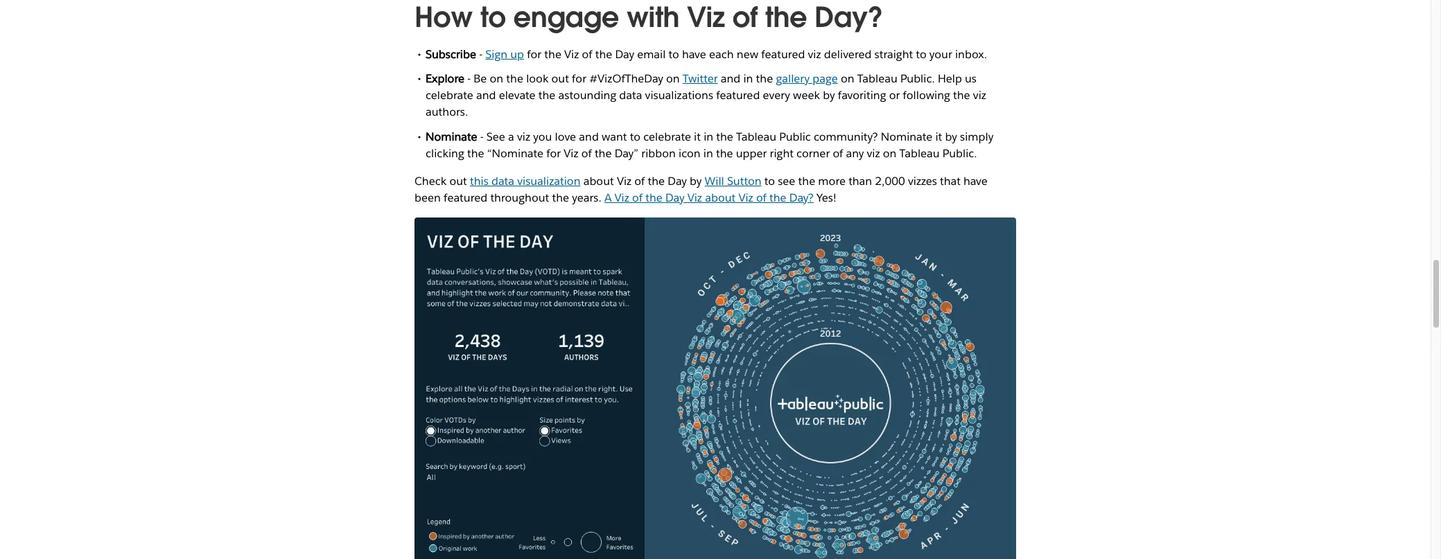 Task type: locate. For each thing, give the bounding box(es) containing it.
nominate
[[426, 129, 480, 144], [881, 129, 933, 144]]

0 vertical spatial out
[[551, 72, 569, 86]]

and inside on tableau public. help us celebrate and elevate the astounding data visualizations featured every week by favoriting or following the viz authors.
[[476, 88, 496, 103]]

viz
[[808, 47, 821, 62], [973, 88, 986, 103], [517, 129, 530, 144], [867, 146, 880, 160]]

1 horizontal spatial featured
[[716, 88, 760, 103]]

0 horizontal spatial tableau
[[736, 129, 777, 144]]

to left see
[[764, 174, 775, 188]]

day for email to
[[615, 47, 634, 62]]

public. down simply
[[943, 146, 977, 160]]

1 vertical spatial for
[[572, 72, 586, 86]]

have right 'that'
[[964, 174, 988, 188]]

for down you
[[546, 146, 561, 160]]

0 vertical spatial have
[[682, 47, 706, 62]]

of
[[582, 47, 592, 62], [581, 146, 592, 160], [833, 146, 843, 160], [635, 174, 645, 188], [632, 190, 643, 205], [756, 190, 767, 205]]

0 horizontal spatial and
[[476, 88, 496, 103]]

out right look
[[551, 72, 569, 86]]

1 horizontal spatial and
[[579, 129, 599, 144]]

featured down the this
[[444, 190, 487, 205]]

about down will
[[705, 190, 736, 205]]

2 nominate from the left
[[881, 129, 933, 144]]

gallery
[[776, 72, 810, 86]]

2 vertical spatial -
[[480, 129, 484, 144]]

viz inside on tableau public. help us celebrate and elevate the astounding data visualizations featured every week by favoriting or following the viz authors.
[[973, 88, 986, 103]]

0 vertical spatial to
[[916, 47, 927, 62]]

0 horizontal spatial out
[[449, 174, 467, 188]]

1 it from the left
[[694, 129, 701, 144]]

day?
[[789, 190, 814, 205]]

have
[[682, 47, 706, 62], [964, 174, 988, 188]]

data down explore - be on the look out for #vizoftheday on twitter and in the gallery page
[[619, 88, 642, 103]]

will
[[705, 174, 724, 188]]

2 horizontal spatial for
[[572, 72, 586, 86]]

0 horizontal spatial to
[[630, 129, 641, 144]]

2 vertical spatial featured
[[444, 190, 487, 205]]

featured inside on tableau public. help us celebrate and elevate the astounding data visualizations featured every week by favoriting or following the viz authors.
[[716, 88, 760, 103]]

nominate down or
[[881, 129, 933, 144]]

new
[[737, 47, 758, 62]]

and inside - see a viz you love and want to celebrate it in the tableau public community? nominate it by simply clicking the "nominate for viz of the day" ribbon icon in the upper right corner of any viz on tableau public.
[[579, 129, 599, 144]]

by left simply
[[945, 129, 957, 144]]

viz inside - see a viz you love and want to celebrate it in the tableau public community? nominate it by simply clicking the "nominate for viz of the day" ribbon icon in the upper right corner of any viz on tableau public.
[[564, 146, 579, 160]]

and down each
[[721, 72, 741, 86]]

2 horizontal spatial by
[[945, 129, 957, 144]]

nominate up "clicking"
[[426, 129, 480, 144]]

celebrate
[[426, 88, 473, 103], [643, 129, 691, 144]]

0 vertical spatial about
[[583, 174, 614, 188]]

twitter
[[683, 72, 718, 86]]

1 horizontal spatial public.
[[943, 146, 977, 160]]

public. inside on tableau public. help us celebrate and elevate the astounding data visualizations featured every week by favoriting or following the viz authors.
[[900, 72, 935, 86]]

2 it from the left
[[935, 129, 942, 144]]

1 horizontal spatial to
[[764, 174, 775, 188]]

1 vertical spatial in
[[704, 129, 713, 144]]

want
[[602, 129, 627, 144]]

data right the this
[[491, 174, 514, 188]]

1 horizontal spatial nominate
[[881, 129, 933, 144]]

twitter link
[[683, 72, 718, 86]]

0 horizontal spatial celebrate
[[426, 88, 473, 103]]

and right the love
[[579, 129, 599, 144]]

0 horizontal spatial public.
[[900, 72, 935, 86]]

1 horizontal spatial about
[[705, 190, 736, 205]]

data inside on tableau public. help us celebrate and elevate the astounding data visualizations featured every week by favoriting or following the viz authors.
[[619, 88, 642, 103]]

1 horizontal spatial by
[[823, 88, 835, 103]]

to left your
[[916, 47, 927, 62]]

-
[[479, 47, 483, 62], [467, 72, 471, 86], [480, 129, 484, 144]]

featured up gallery at right
[[761, 47, 805, 62]]

out
[[551, 72, 569, 86], [449, 174, 467, 188]]

about
[[583, 174, 614, 188], [705, 190, 736, 205]]

0 vertical spatial celebrate
[[426, 88, 473, 103]]

than
[[849, 174, 872, 188]]

see
[[487, 129, 505, 144]]

2 vertical spatial and
[[579, 129, 599, 144]]

public.
[[900, 72, 935, 86], [943, 146, 977, 160]]

1 vertical spatial public.
[[943, 146, 977, 160]]

viz
[[564, 47, 579, 62], [564, 146, 579, 160], [617, 174, 632, 188], [615, 190, 629, 205], [687, 190, 702, 205], [739, 190, 753, 205]]

clicking
[[426, 146, 464, 160]]

explore
[[426, 72, 464, 86]]

gallery page link
[[776, 72, 838, 86]]

0 horizontal spatial data
[[491, 174, 514, 188]]

or
[[889, 88, 900, 103]]

you
[[533, 129, 552, 144]]

in down new
[[743, 72, 753, 86]]

1 vertical spatial about
[[705, 190, 736, 205]]

celebrate up the ribbon
[[643, 129, 691, 144]]

1 horizontal spatial it
[[935, 129, 942, 144]]

on up 2,000
[[883, 146, 897, 160]]

celebrate inside - see a viz you love and want to celebrate it in the tableau public community? nominate it by simply clicking the "nominate for viz of the day" ribbon icon in the upper right corner of any viz on tableau public.
[[643, 129, 691, 144]]

0 vertical spatial tableau
[[857, 72, 898, 86]]

tableau up upper
[[736, 129, 777, 144]]

to up day"
[[630, 129, 641, 144]]

tableau
[[857, 72, 898, 86], [736, 129, 777, 144], [899, 146, 940, 160]]

- left sign
[[479, 47, 483, 62]]

by left will
[[690, 174, 702, 188]]

for up the astounding at left top
[[572, 72, 586, 86]]

featured left every
[[716, 88, 760, 103]]

0 vertical spatial by
[[823, 88, 835, 103]]

1 vertical spatial have
[[964, 174, 988, 188]]

0 vertical spatial day
[[615, 47, 634, 62]]

out left the this
[[449, 174, 467, 188]]

icon
[[679, 146, 701, 160]]

subscribe - sign up for the viz of the day email to have each new featured viz delivered straight to your inbox.
[[426, 47, 987, 62]]

1 vertical spatial celebrate
[[643, 129, 691, 144]]

and for -
[[579, 129, 599, 144]]

data
[[619, 88, 642, 103], [491, 174, 514, 188]]

1 horizontal spatial for
[[546, 146, 561, 160]]

it up icon
[[694, 129, 701, 144]]

1 nominate from the left
[[426, 129, 480, 144]]

- left 'see'
[[480, 129, 484, 144]]

1 horizontal spatial data
[[619, 88, 642, 103]]

0 vertical spatial and
[[721, 72, 741, 86]]

and down be
[[476, 88, 496, 103]]

0 vertical spatial in
[[743, 72, 753, 86]]

by
[[823, 88, 835, 103], [945, 129, 957, 144], [690, 174, 702, 188]]

2 vertical spatial by
[[690, 174, 702, 188]]

celebrate up authors.
[[426, 88, 473, 103]]

1 vertical spatial to
[[630, 129, 641, 144]]

0 horizontal spatial about
[[583, 174, 614, 188]]

on
[[490, 72, 503, 86], [666, 72, 680, 86], [841, 72, 854, 86], [883, 146, 897, 160]]

in
[[743, 72, 753, 86], [704, 129, 713, 144], [703, 146, 713, 160]]

tableau up favoriting
[[857, 72, 898, 86]]

1 vertical spatial and
[[476, 88, 496, 103]]

on up favoriting
[[841, 72, 854, 86]]

2 vertical spatial tableau
[[899, 146, 940, 160]]

to inside to see the more than 2,000 vizzes that have been featured throughout the years.
[[764, 174, 775, 188]]

a
[[508, 129, 514, 144]]

it left simply
[[935, 129, 942, 144]]

0 horizontal spatial for
[[527, 47, 542, 62]]

0 horizontal spatial have
[[682, 47, 706, 62]]

for
[[527, 47, 542, 62], [572, 72, 586, 86], [546, 146, 561, 160]]

more
[[818, 174, 846, 188]]

week
[[793, 88, 820, 103]]

in right icon
[[703, 146, 713, 160]]

1 vertical spatial featured
[[716, 88, 760, 103]]

0 horizontal spatial it
[[694, 129, 701, 144]]

day for by
[[668, 174, 687, 188]]

the
[[544, 47, 561, 62], [595, 47, 612, 62], [506, 72, 523, 86], [756, 72, 773, 86], [538, 88, 556, 103], [953, 88, 970, 103], [716, 129, 733, 144], [467, 146, 484, 160], [595, 146, 612, 160], [716, 146, 733, 160], [648, 174, 665, 188], [798, 174, 815, 188], [552, 190, 569, 205], [646, 190, 663, 205], [769, 190, 787, 205]]

up
[[510, 47, 524, 62]]

0 vertical spatial public.
[[900, 72, 935, 86]]

to
[[916, 47, 927, 62], [630, 129, 641, 144], [764, 174, 775, 188]]

0 vertical spatial data
[[619, 88, 642, 103]]

for right up
[[527, 47, 542, 62]]

have up twitter link
[[682, 47, 706, 62]]

yes!
[[817, 190, 837, 205]]

2 vertical spatial for
[[546, 146, 561, 160]]

public. inside - see a viz you love and want to celebrate it in the tableau public community? nominate it by simply clicking the "nominate for viz of the day" ribbon icon in the upper right corner of any viz on tableau public.
[[943, 146, 977, 160]]

featured
[[761, 47, 805, 62], [716, 88, 760, 103], [444, 190, 487, 205]]

1 vertical spatial -
[[467, 72, 471, 86]]

that
[[940, 174, 961, 188]]

in down on tableau public. help us celebrate and elevate the astounding data visualizations featured every week by favoriting or following the viz authors.
[[704, 129, 713, 144]]

1 horizontal spatial celebrate
[[643, 129, 691, 144]]

1 horizontal spatial tableau
[[857, 72, 898, 86]]

- left be
[[467, 72, 471, 86]]

day
[[615, 47, 634, 62], [668, 174, 687, 188], [665, 190, 685, 205]]

subscribe
[[426, 47, 476, 62]]

1 vertical spatial day
[[668, 174, 687, 188]]

public. up following
[[900, 72, 935, 86]]

email to
[[637, 47, 679, 62]]

will sutton link
[[705, 174, 762, 188]]

0 horizontal spatial featured
[[444, 190, 487, 205]]

1 vertical spatial by
[[945, 129, 957, 144]]

0 vertical spatial featured
[[761, 47, 805, 62]]

by down page
[[823, 88, 835, 103]]

viz of the day image
[[415, 217, 1016, 559]]

public
[[779, 129, 811, 144]]

viz down the us
[[973, 88, 986, 103]]

check out this data visualization about viz of the day by will sutton
[[415, 174, 762, 188]]

of down sutton
[[756, 190, 767, 205]]

right
[[770, 146, 794, 160]]

about up a
[[583, 174, 614, 188]]

0 vertical spatial -
[[479, 47, 483, 62]]

it
[[694, 129, 701, 144], [935, 129, 942, 144]]

1 horizontal spatial have
[[964, 174, 988, 188]]

1 vertical spatial out
[[449, 174, 467, 188]]

2 vertical spatial to
[[764, 174, 775, 188]]

0 horizontal spatial nominate
[[426, 129, 480, 144]]

and
[[721, 72, 741, 86], [476, 88, 496, 103], [579, 129, 599, 144]]

tableau up vizzes
[[899, 146, 940, 160]]



Task type: vqa. For each thing, say whether or not it's contained in the screenshot.
AND
yes



Task type: describe. For each thing, give the bounding box(es) containing it.
look
[[526, 72, 549, 86]]

straight
[[875, 47, 913, 62]]

years.
[[572, 190, 602, 205]]

2 horizontal spatial tableau
[[899, 146, 940, 160]]

- inside - see a viz you love and want to celebrate it in the tableau public community? nominate it by simply clicking the "nominate for viz of the day" ribbon icon in the upper right corner of any viz on tableau public.
[[480, 129, 484, 144]]

explore - be on the look out for #vizoftheday on twitter and in the gallery page
[[426, 72, 838, 86]]

2 horizontal spatial featured
[[761, 47, 805, 62]]

every
[[763, 88, 790, 103]]

featured inside to see the more than 2,000 vizzes that have been featured throughout the years.
[[444, 190, 487, 205]]

elevate
[[499, 88, 536, 103]]

your
[[929, 47, 952, 62]]

sign up link
[[485, 47, 524, 62]]

on inside on tableau public. help us celebrate and elevate the astounding data visualizations featured every week by favoriting or following the viz authors.
[[841, 72, 854, 86]]

be
[[474, 72, 487, 86]]

viz up gallery page link
[[808, 47, 821, 62]]

this
[[470, 174, 489, 188]]

- for explore
[[467, 72, 471, 86]]

nominate inside - see a viz you love and want to celebrate it in the tableau public community? nominate it by simply clicking the "nominate for viz of the day" ribbon icon in the upper right corner of any viz on tableau public.
[[881, 129, 933, 144]]

favoriting
[[838, 88, 886, 103]]

celebrate inside on tableau public. help us celebrate and elevate the astounding data visualizations featured every week by favoriting or following the viz authors.
[[426, 88, 473, 103]]

2 horizontal spatial and
[[721, 72, 741, 86]]

0 vertical spatial for
[[527, 47, 542, 62]]

2 vertical spatial in
[[703, 146, 713, 160]]

2 vertical spatial day
[[665, 190, 685, 205]]

ribbon
[[641, 146, 676, 160]]

on right be
[[490, 72, 503, 86]]

1 vertical spatial tableau
[[736, 129, 777, 144]]

by inside - see a viz you love and want to celebrate it in the tableau public community? nominate it by simply clicking the "nominate for viz of the day" ribbon icon in the upper right corner of any viz on tableau public.
[[945, 129, 957, 144]]

- see a viz you love and want to celebrate it in the tableau public community? nominate it by simply clicking the "nominate for viz of the day" ribbon icon in the upper right corner of any viz on tableau public.
[[426, 129, 994, 160]]

of up check out this data visualization about viz of the day by will sutton
[[581, 146, 592, 160]]

page
[[813, 72, 838, 86]]

help
[[938, 72, 962, 86]]

upper
[[736, 146, 767, 160]]

have inside to see the more than 2,000 vizzes that have been featured throughout the years.
[[964, 174, 988, 188]]

love
[[555, 129, 576, 144]]

inbox.
[[955, 47, 987, 62]]

simply
[[960, 129, 994, 144]]

a viz of the day viz about viz of the day? yes!
[[604, 190, 837, 205]]

tableau inside on tableau public. help us celebrate and elevate the astounding data visualizations featured every week by favoriting or following the viz authors.
[[857, 72, 898, 86]]

viz right "a"
[[517, 129, 530, 144]]

sutton
[[727, 174, 762, 188]]

on up visualizations
[[666, 72, 680, 86]]

this data visualization link
[[470, 174, 581, 188]]

to inside - see a viz you love and want to celebrate it in the tableau public community? nominate it by simply clicking the "nominate for viz of the day" ribbon icon in the upper right corner of any viz on tableau public.
[[630, 129, 641, 144]]

viz right 'any'
[[867, 146, 880, 160]]

visualization
[[517, 174, 581, 188]]

by inside on tableau public. help us celebrate and elevate the astounding data visualizations featured every week by favoriting or following the viz authors.
[[823, 88, 835, 103]]

of right a
[[632, 190, 643, 205]]

day"
[[615, 146, 639, 160]]

to see the more than 2,000 vizzes that have been featured throughout the years.
[[415, 174, 988, 205]]

following
[[903, 88, 950, 103]]

0 horizontal spatial by
[[690, 174, 702, 188]]

corner
[[797, 146, 830, 160]]

of down day"
[[635, 174, 645, 188]]

of left 'any'
[[833, 146, 843, 160]]

for inside - see a viz you love and want to celebrate it in the tableau public community? nominate it by simply clicking the "nominate for viz of the day" ribbon icon in the upper right corner of any viz on tableau public.
[[546, 146, 561, 160]]

any
[[846, 146, 864, 160]]

throughout
[[490, 190, 549, 205]]

on tableau public. help us celebrate and elevate the astounding data visualizations featured every week by favoriting or following the viz authors.
[[426, 72, 986, 119]]

visualizations
[[645, 88, 713, 103]]

1 horizontal spatial out
[[551, 72, 569, 86]]

see
[[778, 174, 795, 188]]

authors.
[[426, 105, 468, 119]]

a
[[604, 190, 612, 205]]

us
[[965, 72, 977, 86]]

been
[[415, 190, 441, 205]]

on inside - see a viz you love and want to celebrate it in the tableau public community? nominate it by simply clicking the "nominate for viz of the day" ribbon icon in the upper right corner of any viz on tableau public.
[[883, 146, 897, 160]]

"nominate
[[487, 146, 544, 160]]

vizzes
[[908, 174, 937, 188]]

community?
[[814, 129, 878, 144]]

and for on
[[476, 88, 496, 103]]

each
[[709, 47, 734, 62]]

#vizoftheday
[[589, 72, 663, 86]]

1 vertical spatial data
[[491, 174, 514, 188]]

2 horizontal spatial to
[[916, 47, 927, 62]]

delivered
[[824, 47, 872, 62]]

astounding
[[558, 88, 616, 103]]

sign
[[485, 47, 508, 62]]

2,000
[[875, 174, 905, 188]]

of up the astounding at left top
[[582, 47, 592, 62]]

a viz of the day viz about viz of the day? link
[[604, 190, 814, 205]]

- for subscribe
[[479, 47, 483, 62]]

check
[[415, 174, 447, 188]]



